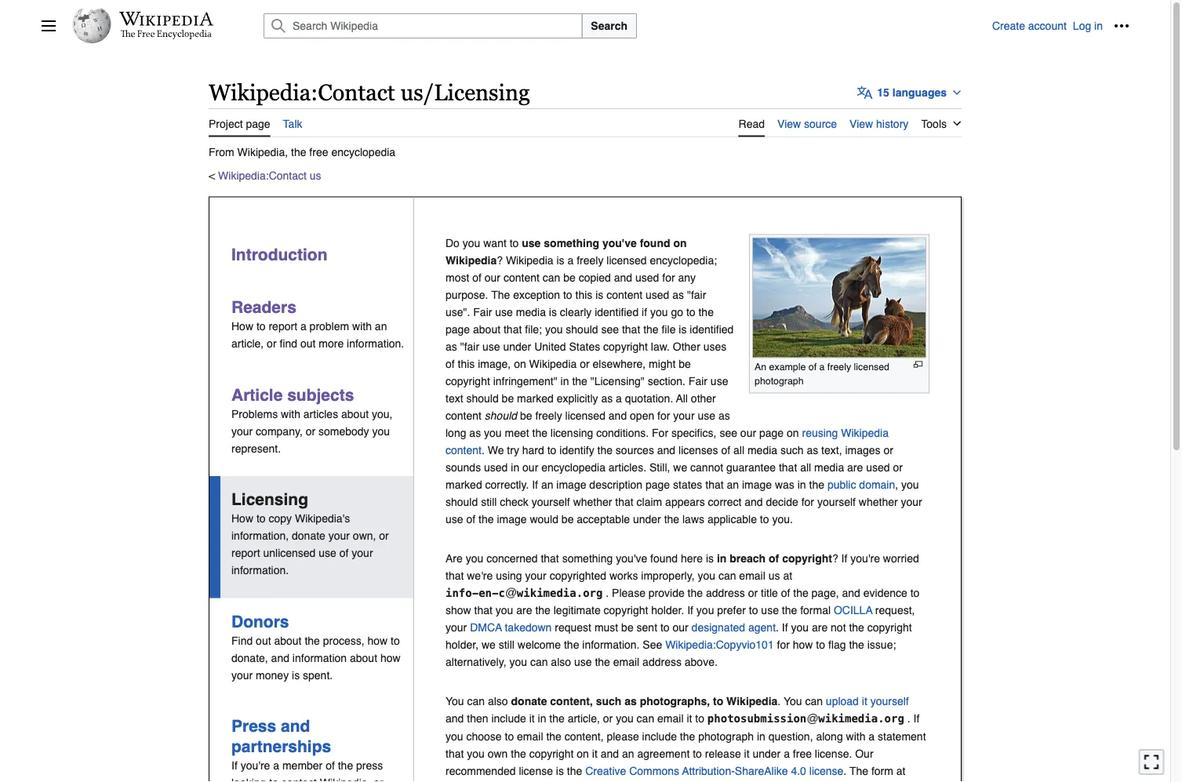 Task type: describe. For each thing, give the bounding box(es) containing it.
to down the holder.
[[661, 622, 670, 634]]

see
[[643, 639, 663, 651]]

the left laws on the bottom right of the page
[[664, 513, 680, 525]]

to up clearly at the top of page
[[563, 289, 573, 301]]

donate inside "you can also donate content, such as photographs, to wikipedia . you can upload it yourself and then include it in the article, or you can email it to"
[[511, 695, 547, 708]]

as inside "you can also donate content, such as photographs, to wikipedia . you can upload it yourself and then include it in the article, or you can email it to"
[[625, 695, 637, 708]]

1 vertical spatial the
[[850, 765, 869, 777]]

correctly.
[[485, 478, 529, 491]]

the down "you can also donate content, such as photographs, to wikipedia . you can upload it yourself and then include it in the article, or you can email it to" on the bottom of the page
[[680, 730, 696, 743]]

somebody
[[319, 425, 369, 438]]

photograph inside an example of a freely licensed photograph
[[755, 375, 804, 386]]

? for info-en-c
[[833, 552, 839, 565]]

most
[[446, 271, 470, 284]]

to right want on the left top
[[510, 237, 519, 249]]

it up the creative commons attribution-sharealike 4.0 license . the form at
[[744, 748, 750, 760]]

and inside the donors find out about the process, how to donate, and information about how your money is spent.
[[271, 652, 290, 664]]

yourself inside "you can also donate content, such as photographs, to wikipedia . you can upload it yourself and then include it in the article, or you can email it to"
[[871, 695, 909, 708]]

request, your
[[446, 604, 915, 634]]

should right text
[[466, 392, 499, 405]]

your inside article subjects problems with articles about you, your company, or somebody you represent.
[[231, 425, 253, 438]]

claim
[[637, 496, 663, 508]]

looking
[[231, 777, 266, 782]]

member
[[282, 759, 323, 772]]

do you want to
[[446, 237, 522, 249]]

any
[[678, 271, 696, 284]]

to up attribution-
[[693, 748, 702, 760]]

use inside "licensing how to copy wikipedia's information, donate your own, or report unlicensed use of your information."
[[319, 547, 337, 560]]

you up designated
[[697, 604, 714, 617]]

0 horizontal spatial all
[[734, 444, 745, 456]]

page inside be freely licensed and open for your use as long as you meet the licensing conditions. for specifics, see our page on
[[760, 427, 784, 439]]

that down cannot
[[706, 478, 724, 491]]

license inside '. if you choose to email the content, please include the photograph in question, along with a statement that you own the copyright on it and an agreement to release it under a free license. our recommended license is the'
[[519, 765, 553, 777]]

as up go
[[673, 289, 684, 301]]

under inside '. if you choose to email the content, please include the photograph in question, along with a statement that you own the copyright on it and an agreement to release it under a free license. our recommended license is the'
[[753, 748, 781, 760]]

a up our
[[869, 730, 875, 743]]

in inside ? wikipedia is a freely licensed encyclopedia; most of our content can be copied and used for any purpose. the exception to this is content used as "fair use". fair use media is clearly identified if you go to the page about that file; you should see that the file is identified as "fair use under united states copyright law. other uses of this image, on wikipedia or elsewhere, might be copyright infringement" in the "licensing" section. fair use text should be marked explicitly as a quotation. all other content
[[561, 375, 569, 387]]

ocilla link
[[834, 604, 873, 617]]

you down c on the left bottom of page
[[496, 604, 514, 617]]

is up exception
[[557, 254, 565, 267]]

sounds
[[446, 461, 481, 474]]

to down photographs,
[[696, 713, 705, 725]]

are
[[446, 552, 463, 565]]

to up request,
[[911, 587, 920, 599]]

free inside '. if you choose to email the content, please include the photograph in question, along with a statement that you own the copyright on it and an agreement to release it under a free license. our recommended license is the'
[[793, 748, 812, 760]]

the left the creative
[[567, 765, 583, 777]]

if
[[642, 306, 647, 318]]

you right if
[[651, 306, 668, 318]]

release
[[705, 748, 741, 760]]

please
[[612, 587, 646, 599]]

exception
[[513, 289, 560, 301]]

that inside the , you should still check yourself whether that claim appears correct and decide for yourself whether your use of the image would be acceptable under the laws applicable to you.
[[615, 496, 634, 508]]

you inside article subjects problems with articles about you, your company, or somebody you represent.
[[372, 425, 390, 438]]

in inside personal tools navigation
[[1095, 20, 1103, 32]]

that inside '. if you choose to email the content, please include the photograph in question, along with a statement that you own the copyright on it and an agreement to release it under a free license. our recommended license is the'
[[446, 748, 464, 760]]

copyright inside '. if you choose to email the content, please include the photograph in question, along with a statement that you own the copyright on it and an agreement to release it under a free license. our recommended license is the'
[[529, 748, 574, 760]]

elsewhere,
[[593, 358, 646, 370]]

you inside for how to flag the issue; alternatively, you can also use the email address above.
[[510, 656, 527, 669]]

are inside . we try hard to identify the sources and licenses of all media such as text, images or sounds used in our encyclopedia articles. still, we cannot guarantee that all media are used or marked correctly. if an image description page states that an image was in the
[[848, 461, 863, 474]]

freely for is
[[577, 254, 604, 267]]

from wikipedia, the free encyclopedia
[[209, 146, 396, 158]]

the up explicitly
[[572, 375, 588, 387]]

on inside be freely licensed and open for your use as long as you meet the licensing conditions. for specifics, see our page on
[[787, 427, 799, 439]]

0 vertical spatial us
[[310, 169, 321, 182]]

is down copied
[[596, 289, 604, 301]]

0 vertical spatial identified
[[595, 306, 639, 318]]

it down photographs,
[[687, 713, 692, 725]]

also inside for how to flag the issue; alternatively, you can also use the email address above.
[[551, 656, 571, 669]]

the right own
[[511, 748, 526, 760]]

introduction
[[231, 245, 328, 264]]

licensing
[[551, 427, 594, 439]]

content inside reusing wikipedia content
[[446, 444, 482, 456]]

1 vertical spatial "fair
[[460, 340, 480, 353]]

improperly,
[[641, 569, 695, 582]]

creative commons attribution-sharealike 4.0 license . the form at
[[586, 765, 906, 777]]

it right then
[[529, 713, 535, 725]]

freely for of
[[828, 361, 852, 373]]

an inside '. if you choose to email the content, please include the photograph in question, along with a statement that you own the copyright on it and an agreement to release it under a free license. our recommended license is the'
[[622, 748, 634, 760]]

cannot
[[691, 461, 724, 474]]

view source
[[778, 117, 837, 130]]

see inside be freely licensed and open for your use as long as you meet the licensing conditions. for specifics, see our page on
[[720, 427, 738, 439]]

license.
[[815, 748, 852, 760]]

and inside be freely licensed and open for your use as long as you meet the licensing conditions. for specifics, see our page on
[[609, 409, 627, 422]]

as down use".
[[446, 340, 457, 353]]

the inside "you can also donate content, such as photographs, to wikipedia . you can upload it yourself and then include it in the article, or you can email it to"
[[550, 713, 565, 725]]

or inside "you can also donate content, such as photographs, to wikipedia . you can upload it yourself and then include it in the article, or you can email it to"
[[603, 713, 613, 725]]

the down conditions.
[[598, 444, 613, 456]]

decide
[[766, 496, 799, 508]]

want
[[484, 237, 507, 249]]

our
[[856, 748, 874, 760]]

that left file; on the top left of page
[[504, 323, 522, 336]]

Search Wikipedia search field
[[264, 13, 583, 38]]

the left formal
[[782, 604, 798, 617]]

you up "recommended"
[[467, 748, 485, 760]]

find
[[280, 338, 297, 350]]

create account log in
[[993, 20, 1103, 32]]

breach
[[730, 552, 766, 565]]

company,
[[256, 425, 303, 438]]

0 horizontal spatial fair
[[473, 306, 492, 318]]

for inside for how to flag the issue; alternatively, you can also use the email address above.
[[777, 639, 790, 651]]

about down process,
[[350, 652, 377, 664]]

of up text
[[446, 358, 455, 370]]

to inside the donors find out about the process, how to donate, and information about how your money is spent.
[[391, 635, 400, 647]]

information,
[[231, 530, 289, 542]]

it right upload
[[862, 695, 868, 708]]

the left the file
[[644, 323, 659, 336]]

such inside . we try hard to identify the sources and licenses of all media such as text, images or sounds used in our encyclopedia articles. still, we cannot guarantee that all media are used or marked correctly. if an image description page states that an image was in the
[[781, 444, 804, 456]]

en-
[[479, 587, 499, 600]]

. for . we try hard to identify the sources and licenses of all media such as text, images or sounds used in our encyclopedia articles. still, we cannot guarantee that all media are used or marked correctly. if an image description page states that an image was in the
[[482, 444, 485, 456]]

licensing link
[[231, 491, 308, 509]]

articles
[[304, 408, 338, 420]]

clearly
[[560, 306, 592, 318]]

introduction link
[[231, 245, 328, 264]]

if inside . please provide the address or title of the page, and evidence to show that you are the legitimate copyright holder. if you prefer to use the formal
[[688, 604, 694, 617]]

1 you from the left
[[446, 695, 464, 708]]

infringement"
[[493, 375, 558, 387]]

your down wikipedia's
[[329, 530, 350, 542]]

a inside press and partnerships if you're a member of the press looking to contact wikipedia, o
[[273, 759, 279, 772]]

@ image
[[807, 714, 819, 726]]

? if you're worried that we're using your copyrighted works improperly, you can email us at
[[446, 552, 920, 582]]

open
[[630, 409, 655, 422]]

main content containing wikipedia
[[202, 71, 972, 782]]

how right information
[[381, 652, 401, 664]]

out inside the donors find out about the process, how to donate, and information about how your money is spent.
[[256, 635, 271, 647]]

search
[[591, 20, 628, 32]]

log in and more options image
[[1114, 18, 1130, 34]]

1 horizontal spatial all
[[801, 461, 812, 474]]

Search search field
[[245, 13, 993, 38]]

applicable
[[708, 513, 757, 525]]

1 vertical spatial something
[[562, 552, 613, 565]]

your inside the donors find out about the process, how to donate, and information about how your money is spent.
[[231, 669, 253, 682]]

wikipedia up exception
[[506, 254, 554, 267]]

commons
[[630, 765, 680, 777]]

the right flag
[[849, 639, 865, 651]]

log in link
[[1073, 20, 1103, 32]]

use inside the use something you've found on wikipedia
[[522, 237, 541, 249]]

source
[[804, 117, 837, 130]]

a down "question," at the right of the page
[[784, 748, 790, 760]]

be inside the , you should still check yourself whether that claim appears correct and decide for yourself whether your use of the image would be acceptable under the laws applicable to you.
[[562, 513, 574, 525]]

is left clearly at the top of page
[[549, 306, 557, 318]]

a up clearly at the top of page
[[568, 254, 574, 267]]

process,
[[323, 635, 365, 647]]

question,
[[769, 730, 813, 743]]

include inside "you can also donate content, such as photographs, to wikipedia . you can upload it yourself and then include it in the article, or you can email it to"
[[492, 713, 526, 725]]

on inside the use something you've found on wikipedia
[[674, 237, 687, 249]]

to inside for how to flag the issue; alternatively, you can also use the email address above.
[[816, 639, 826, 651]]

and inside press and partnerships if you're a member of the press looking to contact wikipedia, o
[[281, 717, 310, 736]]

the inside ? wikipedia is a freely licensed encyclopedia; most of our content can be copied and used for any purpose. the exception to this is content used as "fair use". fair use media is clearly identified if you go to the page about that file; you should see that the file is identified as "fair use under united states copyright law. other uses of this image, on wikipedia or elsewhere, might be copyright infringement" in the "licensing" section. fair use text should be marked explicitly as a quotation. all other content
[[491, 289, 510, 301]]

along
[[816, 730, 843, 743]]

see inside ? wikipedia is a freely licensed encyclopedia; most of our content can be copied and used for any purpose. the exception to this is content used as "fair use". fair use media is clearly identified if you go to the page about that file; you should see that the file is identified as "fair use under united states copyright law. other uses of this image, on wikipedia or elsewhere, might be copyright infringement" in the "licensing" section. fair use text should be marked explicitly as a quotation. all other content
[[601, 323, 619, 336]]

you inside the , you should still check yourself whether that claim appears correct and decide for yourself whether your use of the image would be acceptable under the laws applicable to you.
[[902, 478, 919, 491]]

to up own
[[505, 730, 514, 743]]

1 horizontal spatial identified
[[690, 323, 734, 336]]

can inside ? wikipedia is a freely licensed encyclopedia; most of our content can be copied and used for any purpose. the exception to this is content used as "fair use". fair use media is clearly identified if you go to the page about that file; you should see that the file is identified as "fair use under united states copyright law. other uses of this image, on wikipedia or elsewhere, might be copyright infringement" in the "licensing" section. fair use text should be marked explicitly as a quotation. all other content
[[543, 271, 561, 284]]

united
[[535, 340, 566, 353]]

the inside be freely licensed and open for your use as long as you meet the licensing conditions. for specifics, see our page on
[[532, 427, 548, 439]]

talk link
[[283, 108, 303, 135]]

2 whether from the left
[[859, 496, 898, 508]]

our down the holder.
[[673, 622, 689, 634]]

0 horizontal spatial yourself
[[532, 496, 570, 508]]

1 horizontal spatial image
[[557, 478, 587, 491]]

1 vertical spatial this
[[458, 358, 475, 370]]

designated
[[692, 622, 746, 634]]

and inside . please provide the address or title of the page, and evidence to show that you are the legitimate copyright holder. if you prefer to use the formal
[[842, 587, 861, 599]]

how inside for how to flag the issue; alternatively, you can also use the email address above.
[[793, 639, 813, 651]]

in down try
[[511, 461, 520, 474]]

copyright up 'page,'
[[782, 552, 833, 565]]

is right here
[[706, 552, 714, 565]]

about down the donors
[[274, 635, 302, 647]]

represent.
[[231, 442, 281, 455]]

in right the was
[[798, 478, 806, 491]]

are inside the . if you are not the copyright holder, we still welcome the information. see
[[812, 622, 828, 634]]

and inside ? wikipedia is a freely licensed encyclopedia; most of our content can be copied and used for any purpose. the exception to this is content used as "fair use". fair use media is clearly identified if you go to the page about that file; you should see that the file is identified as "fair use under united states copyright law. other uses of this image, on wikipedia or elsewhere, might be copyright infringement" in the "licensing" section. fair use text should be marked explicitly as a quotation. all other content
[[614, 271, 633, 284]]

the down talk
[[291, 146, 306, 158]]

email inside for how to flag the issue; alternatively, you can also use the email address above.
[[613, 656, 640, 669]]

project
[[209, 117, 243, 130]]

< wikipedia:contact us
[[209, 169, 321, 182]]

copyrighted
[[550, 569, 607, 582]]

recommended
[[446, 765, 516, 777]]

or right images
[[884, 444, 894, 456]]

guarantee
[[727, 461, 776, 474]]

you're inside press and partnerships if you're a member of the press looking to contact wikipedia, o
[[241, 759, 270, 772]]

meet
[[505, 427, 529, 439]]

1 horizontal spatial this
[[576, 289, 593, 301]]

the right provide
[[688, 587, 703, 599]]

photographs,
[[640, 695, 710, 708]]

as inside . we try hard to identify the sources and licenses of all media such as text, images or sounds used in our encyclopedia articles. still, we cannot guarantee that all media are used or marked correctly. if an image description page states that an image was in the
[[807, 444, 819, 456]]

0 vertical spatial encyclopedia
[[331, 146, 396, 158]]

on inside ? wikipedia is a freely licensed encyclopedia; most of our content can be copied and used for any purpose. the exception to this is content used as "fair use". fair use media is clearly identified if you go to the page about that file; you should see that the file is identified as "fair use under united states copyright law. other uses of this image, on wikipedia or elsewhere, might be copyright infringement" in the "licensing" section. fair use text should be marked explicitly as a quotation. all other content
[[514, 358, 526, 370]]

of right most at the top left
[[473, 271, 482, 284]]

under inside the , you should still check yourself whether that claim appears correct and decide for yourself whether your use of the image would be acceptable under the laws applicable to you.
[[633, 513, 661, 525]]

1 vertical spatial found
[[651, 552, 678, 565]]

2 horizontal spatial image
[[742, 478, 772, 491]]

project page
[[209, 117, 270, 130]]

2 license from the left
[[810, 765, 844, 777]]

log
[[1073, 20, 1092, 32]]

the left please
[[547, 730, 562, 743]]

ocilla
[[834, 604, 873, 617]]

1 whether from the left
[[573, 496, 612, 508]]

that up "copyrighted"
[[541, 552, 559, 565]]

content up long
[[446, 409, 482, 422]]

content up exception
[[504, 271, 540, 284]]

should inside the , you should still check yourself whether that claim appears correct and decide for yourself whether your use of the image would be acceptable under the laws applicable to you.
[[446, 496, 478, 508]]

licensed for encyclopedia;
[[607, 254, 647, 267]]

choose
[[467, 730, 502, 743]]

public
[[828, 478, 857, 491]]

evidence
[[864, 587, 908, 599]]

encyclopedia inside . we try hard to identify the sources and licenses of all media such as text, images or sounds used in our encyclopedia articles. still, we cannot guarantee that all media are used or marked correctly. if an image description page states that an image was in the
[[542, 461, 606, 474]]

encyclopedia;
[[650, 254, 717, 267]]

is right the file
[[679, 323, 687, 336]]

reusing
[[802, 427, 838, 439]]

you left choose
[[446, 730, 463, 743]]

us inside ? if you're worried that we're using your copyrighted works improperly, you can email us at
[[769, 569, 780, 582]]

,
[[896, 478, 899, 491]]

page inside "project page" link
[[246, 117, 270, 130]]

as up cannot
[[719, 409, 730, 422]]

the down must at right bottom
[[595, 656, 610, 669]]

articles.
[[609, 461, 647, 474]]

the up formal
[[794, 587, 809, 599]]

problem
[[310, 320, 349, 333]]

as down '"licensing"'
[[601, 392, 613, 405]]

. for . if you are not the copyright holder, we still welcome the information. see
[[776, 622, 779, 634]]

wikipedia up "project page" link
[[209, 79, 311, 105]]

to up agent at the right bottom of the page
[[749, 604, 758, 617]]

file
[[662, 323, 676, 336]]

be down other
[[679, 358, 691, 370]]

2 vertical spatial media
[[815, 461, 845, 474]]

sharealike
[[735, 765, 788, 777]]

view history
[[850, 117, 909, 130]]

0 horizontal spatial free
[[309, 146, 328, 158]]

acceptable
[[577, 513, 630, 525]]

2 you from the left
[[784, 695, 802, 708]]

use up other
[[711, 375, 729, 387]]

wikipedia image
[[119, 12, 213, 26]]

in inside '. if you choose to email the content, please include the photograph in question, along with a statement that you own the copyright on it and an agreement to release it under a free license. our recommended license is the'
[[757, 730, 766, 743]]

out inside readers how to report a problem with an article, or find out more information.
[[300, 338, 316, 350]]

c
[[499, 587, 505, 600]]

use up image,
[[483, 340, 500, 353]]

0 horizontal spatial wikipedia,
[[237, 146, 288, 158]]

wikipedia down united
[[529, 358, 577, 370]]

0 vertical spatial "fair
[[687, 289, 707, 301]]

of right the breach
[[769, 552, 779, 565]]

15 languages
[[878, 86, 947, 99]]

personal tools navigation
[[993, 13, 1135, 38]]

legitimate
[[554, 604, 601, 617]]

the down correctly.
[[479, 513, 494, 525]]

also inside "you can also donate content, such as photographs, to wikipedia . you can upload it yourself and then include it in the article, or you can email it to"
[[488, 695, 508, 708]]

photograph inside '. if you choose to email the content, please include the photograph in question, along with a statement that you own the copyright on it and an agreement to release it under a free license. our recommended license is the'
[[699, 730, 754, 743]]

to inside readers how to report a problem with an article, or find out more information.
[[257, 320, 266, 333]]

as right long
[[470, 427, 481, 439]]

. if you choose to email the content, please include the photograph in question, along with a statement that you own the copyright on it and an agreement to release it under a free license. our recommended license is the
[[446, 713, 926, 777]]

to up photosubmission
[[713, 695, 724, 708]]

found inside the use something you've found on wikipedia
[[640, 237, 671, 249]]

in left the breach
[[717, 552, 727, 565]]

info-en-c
[[446, 587, 505, 600]]

can inside for how to flag the issue; alternatively, you can also use the email address above.
[[530, 656, 548, 669]]

is inside '. if you choose to email the content, please include the photograph in question, along with a statement that you own the copyright on it and an agreement to release it under a free license. our recommended license is the'
[[556, 765, 564, 777]]

be left 'sent'
[[622, 622, 634, 634]]

might
[[649, 358, 676, 370]]

an up would
[[541, 478, 554, 491]]

should up meet
[[485, 409, 517, 422]]

your inside request, your
[[446, 622, 467, 634]]

states
[[569, 340, 600, 353]]

contact
[[318, 79, 395, 105]]

statement
[[878, 730, 926, 743]]

we're
[[467, 569, 493, 582]]

licensing
[[231, 491, 308, 509]]

if inside . we try hard to identify the sources and licenses of all media such as text, images or sounds used in our encyclopedia articles. still, we cannot guarantee that all media are used or marked correctly. if an image description page states that an image was in the
[[532, 478, 538, 491]]

to inside press and partnerships if you're a member of the press looking to contact wikipedia, o
[[269, 777, 279, 782]]

create
[[993, 20, 1026, 32]]

to right go
[[687, 306, 696, 318]]

copyright up text
[[446, 375, 490, 387]]

media inside ? wikipedia is a freely licensed encyclopedia; most of our content can be copied and used for any purpose. the exception to this is content used as "fair use". fair use media is clearly identified if you go to the page about that file; you should see that the file is identified as "fair use under united states copyright law. other uses of this image, on wikipedia or elsewhere, might be copyright infringement" in the "licensing" section. fair use text should be marked explicitly as a quotation. all other content
[[516, 306, 546, 318]]

? wikipedia is a freely licensed encyclopedia; most of our content can be copied and used for any purpose. the exception to this is content used as "fair use". fair use media is clearly identified if you go to the page about that file; you should see that the file is identified as "fair use under united states copyright law. other uses of this image, on wikipedia or elsewhere, might be copyright infringement" in the "licensing" section. fair use text should be marked explicitly as a quotation. all other content
[[446, 254, 734, 422]]

1 horizontal spatial yourself
[[818, 496, 856, 508]]

of inside "licensing how to copy wikipedia's information, donate your own, or report unlicensed use of your information."
[[340, 547, 349, 560]]

content, inside "you can also donate content, such as photographs, to wikipedia . you can upload it yourself and then include it in the article, or you can email it to"
[[550, 695, 593, 708]]

the left public
[[809, 478, 825, 491]]



Task type: vqa. For each thing, say whether or not it's contained in the screenshot.
Meet
yes



Task type: locate. For each thing, give the bounding box(es) containing it.
of inside an example of a freely licensed photograph
[[809, 361, 817, 373]]

licensed
[[607, 254, 647, 267], [854, 361, 890, 373], [565, 409, 606, 422]]

1 vertical spatial all
[[801, 461, 812, 474]]

long
[[446, 427, 467, 439]]

dmca takedown link
[[470, 622, 552, 634]]

how for readers
[[231, 320, 253, 333]]

still inside the , you should still check yourself whether that claim appears correct and decide for yourself whether your use of the image would be acceptable under the laws applicable to you.
[[481, 496, 497, 508]]

of inside . please provide the address or title of the page, and evidence to show that you are the legitimate copyright holder. if you prefer to use the formal
[[781, 587, 791, 599]]

of
[[473, 271, 482, 284], [446, 358, 455, 370], [809, 361, 817, 373], [722, 444, 731, 456], [467, 513, 476, 525], [340, 547, 349, 560], [769, 552, 779, 565], [781, 587, 791, 599], [326, 759, 335, 772]]

it
[[862, 695, 868, 708], [529, 713, 535, 725], [687, 713, 692, 725], [592, 748, 598, 760], [744, 748, 750, 760]]

wikimedia.org for photosubmission
[[819, 713, 905, 726]]

copied
[[579, 271, 611, 284]]

1 horizontal spatial licensed
[[607, 254, 647, 267]]

0 vertical spatial ?
[[497, 254, 503, 267]]

you,
[[372, 408, 393, 420]]

0 vertical spatial all
[[734, 444, 745, 456]]

example
[[769, 361, 806, 373]]

donate inside "licensing how to copy wikipedia's information, donate your own, or report unlicensed use of your information."
[[292, 530, 326, 542]]

of right title
[[781, 587, 791, 599]]

you up united
[[545, 323, 563, 336]]

it up the creative
[[592, 748, 598, 760]]

email down the breach
[[740, 569, 766, 582]]

page inside . we try hard to identify the sources and licenses of all media such as text, images or sounds used in our encyclopedia articles. still, we cannot guarantee that all media are used or marked correctly. if an image description page states that an image was in the
[[646, 478, 670, 491]]

page
[[246, 117, 270, 130], [446, 323, 470, 336], [760, 427, 784, 439], [646, 478, 670, 491]]

public domain link
[[828, 478, 896, 491]]

0 horizontal spatial you
[[446, 695, 464, 708]]

image down identify
[[557, 478, 587, 491]]

press and partnerships link
[[231, 717, 331, 756]]

you're left worried
[[851, 552, 880, 565]]

public domain
[[828, 478, 896, 491]]

2 how from the top
[[231, 513, 253, 525]]

0 vertical spatial content,
[[550, 695, 593, 708]]

you've
[[603, 237, 637, 249], [616, 552, 648, 565]]

the inside the donors find out about the process, how to donate, and information about how your money is spent.
[[305, 635, 320, 647]]

wikipedia, inside press and partnerships if you're a member of the press looking to contact wikipedia, o
[[320, 777, 371, 782]]

0 vertical spatial also
[[551, 656, 571, 669]]

1 vertical spatial you've
[[616, 552, 648, 565]]

such
[[781, 444, 804, 456], [596, 695, 622, 708]]

to left you.
[[760, 513, 769, 525]]

wikipedia inside reusing wikipedia content
[[841, 427, 889, 439]]

0 vertical spatial media
[[516, 306, 546, 318]]

how inside readers how to report a problem with an article, or find out more information.
[[231, 320, 253, 333]]

1 vertical spatial donate
[[511, 695, 547, 708]]

wikipedia:copyvio101 link
[[666, 639, 774, 651]]

information. inside "licensing how to copy wikipedia's information, donate your own, or report unlicensed use of your information."
[[231, 564, 289, 577]]

1 horizontal spatial license
[[810, 765, 844, 777]]

licensing how to copy wikipedia's information, donate your own, or report unlicensed use of your information.
[[231, 491, 389, 577]]

of down sounds at the left bottom of the page
[[467, 513, 476, 525]]

1 horizontal spatial us
[[769, 569, 780, 582]]

if up looking
[[231, 759, 238, 772]]

an up correct
[[727, 478, 739, 491]]

sources
[[616, 444, 654, 456]]

for left flag
[[777, 639, 790, 651]]

0 vertical spatial the
[[491, 289, 510, 301]]

title
[[761, 587, 778, 599]]

information. down must at right bottom
[[583, 639, 640, 651]]

0 horizontal spatial still
[[481, 496, 497, 508]]

address down see
[[643, 656, 682, 669]]

the down request
[[564, 639, 579, 651]]

agent
[[749, 622, 776, 634]]

1 vertical spatial content,
[[565, 730, 604, 743]]

2 horizontal spatial with
[[846, 730, 866, 743]]

0 vertical spatial you're
[[851, 552, 880, 565]]

1 vertical spatial include
[[642, 730, 677, 743]]

copyright up elsewhere, at the top right
[[604, 340, 648, 353]]

1 horizontal spatial freely
[[577, 254, 604, 267]]

? inside ? wikipedia is a freely licensed encyclopedia; most of our content can be copied and used for any purpose. the exception to this is content used as "fair use". fair use media is clearly identified if you go to the page about that file; you should see that the file is identified as "fair use under united states copyright law. other uses of this image, on wikipedia or elsewhere, might be copyright infringement" in the "licensing" section. fair use text should be marked explicitly as a quotation. all other content
[[497, 254, 503, 267]]

. down license.
[[844, 765, 847, 777]]

the right go
[[699, 306, 714, 318]]

our up purpose.
[[485, 271, 501, 284]]

the right purpose.
[[491, 289, 510, 301]]

1 vertical spatial still
[[499, 639, 515, 651]]

other
[[673, 340, 701, 353]]

. inside . please provide the address or title of the page, and evidence to show that you are the legitimate copyright holder. if you prefer to use the formal
[[606, 587, 609, 599]]

find
[[231, 635, 253, 647]]

image inside the , you should still check yourself whether that claim appears correct and decide for yourself whether your use of the image would be acceptable under the laws applicable to you.
[[497, 513, 527, 525]]

you up "we"
[[484, 427, 502, 439]]

how
[[368, 635, 388, 647], [793, 639, 813, 651], [381, 652, 401, 664]]

1 vertical spatial report
[[231, 547, 260, 560]]

and inside the , you should still check yourself whether that claim appears correct and decide for yourself whether your use of the image would be acceptable under the laws applicable to you.
[[745, 496, 763, 508]]

of inside the , you should still check yourself whether that claim appears correct and decide for yourself whether your use of the image would be acceptable under the laws applicable to you.
[[467, 513, 476, 525]]

fullscreen image
[[1144, 754, 1160, 770]]

use down title
[[761, 604, 779, 617]]

how inside "licensing how to copy wikipedia's information, donate your own, or report unlicensed use of your information."
[[231, 513, 253, 525]]

media up "guarantee"
[[748, 444, 778, 456]]

0 horizontal spatial image
[[497, 513, 527, 525]]

of inside press and partnerships if you're a member of the press looking to contact wikipedia, o
[[326, 759, 335, 772]]

0 vertical spatial information.
[[347, 338, 404, 350]]

at
[[783, 569, 793, 582], [897, 765, 906, 777]]

license
[[519, 765, 553, 777], [810, 765, 844, 777]]

the free encyclopedia image
[[120, 30, 212, 40]]

1 vertical spatial wikipedia,
[[320, 777, 371, 782]]

0 vertical spatial still
[[481, 496, 497, 508]]

we inside the . if you are not the copyright holder, we still welcome the information. see
[[482, 639, 496, 651]]

to inside . we try hard to identify the sources and licenses of all media such as text, images or sounds used in our encyclopedia articles. still, we cannot guarantee that all media are used or marked correctly. if an image description page states that an image was in the
[[548, 444, 557, 456]]

images
[[846, 444, 881, 456]]

if right the holder.
[[688, 604, 694, 617]]

1 horizontal spatial you
[[784, 695, 802, 708]]

0 horizontal spatial address
[[643, 656, 682, 669]]

1 horizontal spatial donate
[[511, 695, 547, 708]]

with inside '. if you choose to email the content, please include the photograph in question, along with a statement that you own the copyright on it and an agreement to release it under a free license. our recommended license is the'
[[846, 730, 866, 743]]

request
[[555, 622, 592, 634]]

laws
[[683, 513, 705, 525]]

or inside readers how to report a problem with an article, or find out more information.
[[267, 338, 277, 350]]

your down own,
[[352, 547, 373, 560]]

0 vertical spatial something
[[544, 237, 600, 249]]

about inside ? wikipedia is a freely licensed encyclopedia; most of our content can be copied and used for any purpose. the exception to this is content used as "fair use". fair use media is clearly identified if you go to the page about that file; you should see that the file is identified as "fair use under united states copyright law. other uses of this image, on wikipedia or elsewhere, might be copyright infringement" in the "licensing" section. fair use text should be marked explicitly as a quotation. all other content
[[473, 323, 501, 336]]

something inside the use something you've found on wikipedia
[[544, 237, 600, 249]]

use down other
[[698, 409, 716, 422]]

page inside ? wikipedia is a freely licensed encyclopedia; most of our content can be copied and used for any purpose. the exception to this is content used as "fair use". fair use media is clearly identified if you go to the page about that file; you should see that the file is identified as "fair use under united states copyright law. other uses of this image, on wikipedia or elsewhere, might be copyright infringement" in the "licensing" section. fair use text should be marked explicitly as a quotation. all other content
[[446, 323, 470, 336]]

or up ','
[[893, 461, 903, 474]]

1 vertical spatial are
[[517, 604, 532, 617]]

0 horizontal spatial include
[[492, 713, 526, 725]]

1 vertical spatial wikimedia.org
[[819, 713, 905, 726]]

that down description on the bottom of page
[[615, 496, 634, 508]]

language progressive image
[[857, 85, 873, 100]]

the down ocilla
[[849, 622, 865, 634]]

0 vertical spatial licensed
[[607, 254, 647, 267]]

. up statement
[[908, 713, 911, 725]]

1 vertical spatial out
[[256, 635, 271, 647]]

money
[[256, 669, 289, 682]]

. for . please provide the address or title of the page, and evidence to show that you are the legitimate copyright holder. if you prefer to use the formal
[[606, 587, 609, 599]]

be inside be freely licensed and open for your use as long as you meet the licensing conditions. for specifics, see our page on
[[520, 409, 532, 422]]

you've up copied
[[603, 237, 637, 249]]

for
[[652, 427, 669, 439]]

you right do
[[463, 237, 481, 249]]

article, inside readers how to report a problem with an article, or find out more information.
[[231, 338, 264, 350]]

report down 'information,'
[[231, 547, 260, 560]]

also
[[551, 656, 571, 669], [488, 695, 508, 708]]

that
[[504, 323, 522, 336], [622, 323, 641, 336], [779, 461, 798, 474], [706, 478, 724, 491], [615, 496, 634, 508], [541, 552, 559, 565], [446, 569, 464, 582], [474, 604, 493, 617], [446, 748, 464, 760]]

whether down domain
[[859, 496, 898, 508]]

under down claim
[[633, 513, 661, 525]]

our inside . we try hard to identify the sources and licenses of all media such as text, images or sounds used in our encyclopedia articles. still, we cannot guarantee that all media are used or marked correctly. if an image description page states that an image was in the
[[523, 461, 539, 474]]

reusing wikipedia content link
[[446, 427, 889, 456]]

concerned
[[487, 552, 538, 565]]

donate down welcome at left
[[511, 695, 547, 708]]

wikipedia's
[[295, 513, 350, 525]]

.
[[482, 444, 485, 456], [606, 587, 609, 599], [776, 622, 779, 634], [778, 695, 781, 708], [908, 713, 911, 725], [844, 765, 847, 777]]

if inside the . if you are not the copyright holder, we still welcome the information. see
[[782, 622, 788, 634]]

the up the takedown
[[536, 604, 551, 617]]

you up we're
[[466, 552, 484, 565]]

information.
[[347, 338, 404, 350], [231, 564, 289, 577], [583, 639, 640, 651]]

for inside ? wikipedia is a freely licensed encyclopedia; most of our content can be copied and used for any purpose. the exception to this is content used as "fair use". fair use media is clearly identified if you go to the page about that file; you should see that the file is identified as "fair use under united states copyright law. other uses of this image, on wikipedia or elsewhere, might be copyright infringement" in the "licensing" section. fair use text should be marked explicitly as a quotation. all other content
[[663, 271, 675, 284]]

0 vertical spatial this
[[576, 289, 593, 301]]

media
[[516, 306, 546, 318], [748, 444, 778, 456], [815, 461, 845, 474]]

see right the specifics,
[[720, 427, 738, 439]]

menu image
[[41, 18, 57, 34]]

freely inside be freely licensed and open for your use as long as you meet the licensing conditions. for specifics, see our page on
[[536, 409, 562, 422]]

for right decide
[[802, 496, 815, 508]]

"licensing"
[[591, 375, 645, 387]]

marked inside ? wikipedia is a freely licensed encyclopedia; most of our content can be copied and used for any purpose. the exception to this is content used as "fair use". fair use media is clearly identified if you go to the page about that file; you should see that the file is identified as "fair use under united states copyright law. other uses of this image, on wikipedia or elsewhere, might be copyright infringement" in the "licensing" section. fair use text should be marked explicitly as a quotation. all other content
[[517, 392, 554, 405]]

:
[[311, 79, 318, 105]]

languages
[[893, 86, 947, 99]]

your inside be freely licensed and open for your use as long as you meet the licensing conditions. for specifics, see our page on
[[674, 409, 695, 422]]

0 vertical spatial with
[[352, 320, 372, 333]]

should up states
[[566, 323, 598, 336]]

our up "guarantee"
[[741, 427, 757, 439]]

2 vertical spatial licensed
[[565, 409, 606, 422]]

a inside an example of a freely licensed photograph
[[820, 361, 825, 373]]

page down use".
[[446, 323, 470, 336]]

email down photographs,
[[658, 713, 684, 725]]

search button
[[582, 13, 637, 38]]

under inside ? wikipedia is a freely licensed encyclopedia; most of our content can be copied and used for any purpose. the exception to this is content used as "fair use". fair use media is clearly identified if you go to the page about that file; you should see that the file is identified as "fair use under united states copyright law. other uses of this image, on wikipedia or elsewhere, might be copyright infringement" in the "licensing" section. fair use text should be marked explicitly as a quotation. all other content
[[503, 340, 531, 353]]

is left the creative
[[556, 765, 564, 777]]

of inside . we try hard to identify the sources and licenses of all media such as text, images or sounds used in our encyclopedia articles. still, we cannot guarantee that all media are used or marked correctly. if an image description page states that an image was in the
[[722, 444, 731, 456]]

us up title
[[769, 569, 780, 582]]

be down infringement"
[[502, 392, 514, 405]]

create account link
[[993, 20, 1067, 32]]

0 horizontal spatial also
[[488, 695, 508, 708]]

on inside '. if you choose to email the content, please include the photograph in question, along with a statement that you own the copyright on it and an agreement to release it under a free license. our recommended license is the'
[[577, 748, 589, 760]]

1 vertical spatial marked
[[446, 478, 482, 491]]

content
[[504, 271, 540, 284], [607, 289, 643, 301], [446, 409, 482, 422], [446, 444, 482, 456]]

the inside press and partnerships if you're a member of the press looking to contact wikipedia, o
[[338, 759, 353, 772]]

licensed inside an example of a freely licensed photograph
[[854, 361, 890, 373]]

1 vertical spatial licensed
[[854, 361, 890, 373]]

you can also donate content, such as photographs, to wikipedia . you can upload it yourself and then include it in the article, or you can email it to
[[446, 695, 909, 725]]

can inside ? if you're worried that we're using your copyrighted works improperly, you can email us at
[[719, 569, 736, 582]]

wikipedia inside the use something you've found on wikipedia
[[446, 254, 497, 267]]

1 horizontal spatial include
[[642, 730, 677, 743]]

? for should
[[497, 254, 503, 267]]

licenses
[[679, 444, 719, 456]]

must
[[595, 622, 619, 634]]

0 horizontal spatial us
[[310, 169, 321, 182]]

0 horizontal spatial whether
[[573, 496, 612, 508]]

our down hard on the bottom left
[[523, 461, 539, 474]]

our
[[485, 271, 501, 284], [741, 427, 757, 439], [523, 461, 539, 474], [673, 622, 689, 634]]

0 horizontal spatial encyclopedia
[[331, 146, 396, 158]]

1 horizontal spatial encyclopedia
[[542, 461, 606, 474]]

be left copied
[[564, 271, 576, 284]]

0 vertical spatial report
[[269, 320, 297, 333]]

article, inside "you can also donate content, such as photographs, to wikipedia . you can upload it yourself and then include it in the article, or you can email it to"
[[568, 713, 600, 725]]

or
[[267, 338, 277, 350], [580, 358, 590, 370], [306, 425, 316, 438], [884, 444, 894, 456], [893, 461, 903, 474], [379, 530, 389, 542], [748, 587, 758, 599], [603, 713, 613, 725]]

1 horizontal spatial we
[[674, 461, 688, 474]]

are down formal
[[812, 622, 828, 634]]

this up clearly at the top of page
[[576, 289, 593, 301]]

or inside ? wikipedia is a freely licensed encyclopedia; most of our content can be copied and used for any purpose. the exception to this is content used as "fair use". fair use media is clearly identified if you go to the page about that file; you should see that the file is identified as "fair use under united states copyright law. other uses of this image, on wikipedia or elsewhere, might be copyright infringement" in the "licensing" section. fair use text should be marked explicitly as a quotation. all other content
[[580, 358, 590, 370]]

and inside '. if you choose to email the content, please include the photograph in question, along with a statement that you own the copyright on it and an agreement to release it under a free license. our recommended license is the'
[[601, 748, 619, 760]]

then
[[467, 713, 489, 725]]

. up photosubmission
[[778, 695, 781, 708]]

upload it yourself link
[[826, 695, 909, 708]]

address up prefer at the bottom right of the page
[[706, 587, 745, 599]]

something
[[544, 237, 600, 249], [562, 552, 613, 565]]

2 vertical spatial information.
[[583, 639, 640, 651]]

still inside the . if you are not the copyright holder, we still welcome the information. see
[[499, 639, 515, 651]]

content up if
[[607, 289, 643, 301]]

donors link
[[231, 613, 289, 631]]

1 vertical spatial with
[[281, 408, 300, 420]]

@ image
[[505, 588, 517, 600]]

the up hard on the bottom left
[[532, 427, 548, 439]]

about inside article subjects problems with articles about you, your company, or somebody you represent.
[[341, 408, 369, 420]]

such inside "you can also donate content, such as photographs, to wikipedia . you can upload it yourself and then include it in the article, or you can email it to"
[[596, 695, 622, 708]]

can up please
[[637, 713, 655, 725]]

0 vertical spatial are
[[848, 461, 863, 474]]

view for view source
[[778, 117, 801, 130]]

project page link
[[209, 108, 270, 137]]

1 vertical spatial free
[[793, 748, 812, 760]]

0 vertical spatial see
[[601, 323, 619, 336]]

0 vertical spatial at
[[783, 569, 793, 582]]

encyclopedia down wikipedia : contact us/licensing
[[331, 146, 396, 158]]

0 horizontal spatial article,
[[231, 338, 264, 350]]

the down welcome at left
[[550, 713, 565, 725]]

works
[[610, 569, 638, 582]]

you're inside ? if you're worried that we're using your copyrighted works improperly, you can email us at
[[851, 552, 880, 565]]

or inside article subjects problems with articles about you, your company, or somebody you represent.
[[306, 425, 316, 438]]

1 horizontal spatial free
[[793, 748, 812, 760]]

if inside '. if you choose to email the content, please include the photograph in question, along with a statement that you own the copyright on it and an agreement to release it under a free license. our recommended license is the'
[[914, 713, 920, 725]]

0 vertical spatial out
[[300, 338, 316, 350]]

1 vertical spatial ?
[[833, 552, 839, 565]]

1 horizontal spatial see
[[720, 427, 738, 439]]

and up ocilla link
[[842, 587, 861, 599]]

use right use".
[[495, 306, 513, 318]]

at inside ? if you're worried that we're using your copyrighted works improperly, you can email us at
[[783, 569, 793, 582]]

wikipedia down do you want to
[[446, 254, 497, 267]]

that up the was
[[779, 461, 798, 474]]

marked down sounds at the left bottom of the page
[[446, 478, 482, 491]]

page right project
[[246, 117, 270, 130]]

freely inside ? wikipedia is a freely licensed encyclopedia; most of our content can be copied and used for any purpose. the exception to this is content used as "fair use". fair use media is clearly identified if you go to the page about that file; you should see that the file is identified as "fair use under united states copyright law. other uses of this image, on wikipedia or elsewhere, might be copyright infringement" in the "licensing" section. fair use text should be marked explicitly as a quotation. all other content
[[577, 254, 604, 267]]

photosubmission
[[708, 713, 807, 726]]

0 horizontal spatial view
[[778, 117, 801, 130]]

you up "question," at the right of the page
[[784, 695, 802, 708]]

wikimedia.org up legitimate
[[517, 587, 603, 600]]

of down wikipedia's
[[340, 547, 349, 560]]

your down donate,
[[231, 669, 253, 682]]

if inside ? if you're worried that we're using your copyrighted works improperly, you can email us at
[[842, 552, 848, 565]]

to inside the , you should still check yourself whether that claim appears correct and decide for yourself whether your use of the image would be acceptable under the laws applicable to you.
[[760, 513, 769, 525]]

as up please
[[625, 695, 637, 708]]

how for licensing
[[231, 513, 253, 525]]

1 vertical spatial at
[[897, 765, 906, 777]]

use inside for how to flag the issue; alternatively, you can also use the email address above.
[[574, 656, 592, 669]]

0 horizontal spatial information.
[[231, 564, 289, 577]]

1 horizontal spatial address
[[706, 587, 745, 599]]

out down the donors
[[256, 635, 271, 647]]

purpose.
[[446, 289, 488, 301]]

information. right more at the left of the page
[[347, 338, 404, 350]]

spent.
[[303, 669, 333, 682]]

0 vertical spatial freely
[[577, 254, 604, 267]]

1 horizontal spatial still
[[499, 639, 515, 651]]

0 horizontal spatial we
[[482, 639, 496, 651]]

check
[[500, 496, 529, 508]]

please
[[607, 730, 639, 743]]

you inside ? if you're worried that we're using your copyrighted works improperly, you can email us at
[[698, 569, 716, 582]]

. if you are not the copyright holder, we still welcome the information. see
[[446, 622, 912, 651]]

address inside . please provide the address or title of the page, and evidence to show that you are the legitimate copyright holder. if you prefer to use the formal
[[706, 587, 745, 599]]

also up then
[[488, 695, 508, 708]]

2 horizontal spatial information.
[[583, 639, 640, 651]]

use up are
[[446, 513, 463, 525]]

and
[[614, 271, 633, 284], [609, 409, 627, 422], [657, 444, 676, 456], [745, 496, 763, 508], [842, 587, 861, 599], [271, 652, 290, 664], [446, 713, 464, 725], [281, 717, 310, 736], [601, 748, 619, 760]]

1 horizontal spatial under
[[633, 513, 661, 525]]

wikimedia.org for info-en-c
[[517, 587, 603, 600]]

unlicensed
[[263, 547, 316, 560]]

"fair
[[687, 289, 707, 301], [460, 340, 480, 353]]

1 horizontal spatial fair
[[689, 375, 708, 387]]

flag
[[829, 639, 846, 651]]

identified up uses
[[690, 323, 734, 336]]

1 horizontal spatial such
[[781, 444, 804, 456]]

0 horizontal spatial with
[[281, 408, 300, 420]]

1 license from the left
[[519, 765, 553, 777]]

with inside article subjects problems with articles about you, your company, or somebody you represent.
[[281, 408, 300, 420]]

0 horizontal spatial are
[[517, 604, 532, 617]]

we up states
[[674, 461, 688, 474]]

marked inside . we try hard to identify the sources and licenses of all media such as text, images or sounds used in our encyclopedia articles. still, we cannot guarantee that all media are used or marked correctly. if an image description page states that an image was in the
[[446, 478, 482, 491]]

1 horizontal spatial wikipedia,
[[320, 777, 371, 782]]

your right the using
[[525, 569, 547, 582]]

0 vertical spatial marked
[[517, 392, 554, 405]]

if
[[532, 478, 538, 491], [842, 552, 848, 565], [688, 604, 694, 617], [782, 622, 788, 634], [914, 713, 920, 725], [231, 759, 238, 772]]

if right agent at the right bottom of the page
[[782, 622, 788, 634]]

0 horizontal spatial report
[[231, 547, 260, 560]]

using
[[496, 569, 522, 582]]

0 horizontal spatial see
[[601, 323, 619, 336]]

report inside "licensing how to copy wikipedia's information, donate your own, or report unlicensed use of your information."
[[231, 547, 260, 560]]

1 horizontal spatial wikimedia.org
[[819, 713, 905, 726]]

that up elsewhere, at the top right
[[622, 323, 641, 336]]

with inside readers how to report a problem with an article, or find out more information.
[[352, 320, 372, 333]]

2 vertical spatial with
[[846, 730, 866, 743]]

view for view history
[[850, 117, 874, 130]]

include inside '. if you choose to email the content, please include the photograph in question, along with a statement that you own the copyright on it and an agreement to release it under a free license. our recommended license is the'
[[642, 730, 677, 743]]

form
[[872, 765, 894, 777]]

found up improperly,
[[651, 552, 678, 565]]

1 vertical spatial address
[[643, 656, 682, 669]]

0 vertical spatial such
[[781, 444, 804, 456]]

1 vertical spatial also
[[488, 695, 508, 708]]

wikipedia : contact us/licensing
[[209, 79, 530, 105]]

1 how from the top
[[231, 320, 253, 333]]

0 horizontal spatial wikimedia.org
[[517, 587, 603, 600]]

report inside readers how to report a problem with an article, or find out more information.
[[269, 320, 297, 333]]

under
[[503, 340, 531, 353], [633, 513, 661, 525], [753, 748, 781, 760]]

content,
[[550, 695, 593, 708], [565, 730, 604, 743]]

image down "guarantee"
[[742, 478, 772, 491]]

information. inside readers how to report a problem with an article, or find out more information.
[[347, 338, 404, 350]]

1 horizontal spatial out
[[300, 338, 316, 350]]

freely up copied
[[577, 254, 604, 267]]

you inside "you can also donate content, such as photographs, to wikipedia . you can upload it yourself and then include it in the article, or you can email it to"
[[616, 713, 634, 725]]

1 vertical spatial freely
[[828, 361, 852, 373]]

can up @ icon
[[805, 695, 823, 708]]

media down text,
[[815, 461, 845, 474]]

1 vertical spatial photograph
[[699, 730, 754, 743]]

a inside readers how to report a problem with an article, or find out more information.
[[300, 320, 307, 333]]

show
[[446, 604, 471, 617]]

copyright up dmca takedown request must be sent to our designated agent
[[604, 604, 648, 617]]

2 view from the left
[[850, 117, 874, 130]]

1 vertical spatial we
[[482, 639, 496, 651]]

0 horizontal spatial "fair
[[460, 340, 480, 353]]

that inside . please provide the address or title of the page, and evidence to show that you are the legitimate copyright holder. if you prefer to use the formal
[[474, 604, 493, 617]]

wikipedia:contact us link
[[218, 169, 321, 182]]

for inside be freely licensed and open for your use as long as you meet the licensing conditions. for specifics, see our page on
[[658, 409, 671, 422]]

use down wikipedia's
[[319, 547, 337, 560]]

we
[[488, 444, 504, 456]]

1 horizontal spatial media
[[748, 444, 778, 456]]

0 horizontal spatial media
[[516, 306, 546, 318]]

problems
[[231, 408, 278, 420]]

how left flag
[[793, 639, 813, 651]]

a down '"licensing"'
[[616, 392, 622, 405]]

1 vertical spatial media
[[748, 444, 778, 456]]

dmca
[[470, 622, 502, 634]]

1 view from the left
[[778, 117, 801, 130]]

1 vertical spatial such
[[596, 695, 622, 708]]

fair down purpose.
[[473, 306, 492, 318]]

law.
[[651, 340, 670, 353]]

. for . if you choose to email the content, please include the photograph in question, along with a statement that you own the copyright on it and an agreement to release it under a free license. our recommended license is the
[[908, 713, 911, 725]]

with down article subjects link
[[281, 408, 300, 420]]

<
[[209, 169, 215, 182]]

you inside the . if you are not the copyright holder, we still welcome the information. see
[[791, 622, 809, 634]]

1 horizontal spatial article,
[[568, 713, 600, 725]]

copyright inside . please provide the address or title of the page, and evidence to show that you are the legitimate copyright holder. if you prefer to use the formal
[[604, 604, 648, 617]]

that down are
[[446, 569, 464, 582]]

your inside ? if you're worried that we're using your copyrighted works improperly, you can email us at
[[525, 569, 547, 582]]

photograph
[[755, 375, 804, 386], [699, 730, 754, 743]]

0 vertical spatial include
[[492, 713, 526, 725]]

"fair down any
[[687, 289, 707, 301]]

you've inside the use something you've found on wikipedia
[[603, 237, 637, 249]]

you inside be freely licensed and open for your use as long as you meet the licensing conditions. for specifics, see our page on
[[484, 427, 502, 439]]

appears
[[666, 496, 705, 508]]

email inside '. if you choose to email the content, please include the photograph in question, along with a statement that you own the copyright on it and an agreement to release it under a free license. our recommended license is the'
[[517, 730, 543, 743]]

article
[[231, 386, 283, 405]]

domain
[[860, 478, 896, 491]]

licensed for photograph
[[854, 361, 890, 373]]

1 horizontal spatial information.
[[347, 338, 404, 350]]

main content
[[202, 71, 972, 782]]

can up then
[[467, 695, 485, 708]]

correct
[[708, 496, 742, 508]]

our inside be freely licensed and open for your use as long as you meet the licensing conditions. for specifics, see our page on
[[741, 427, 757, 439]]



